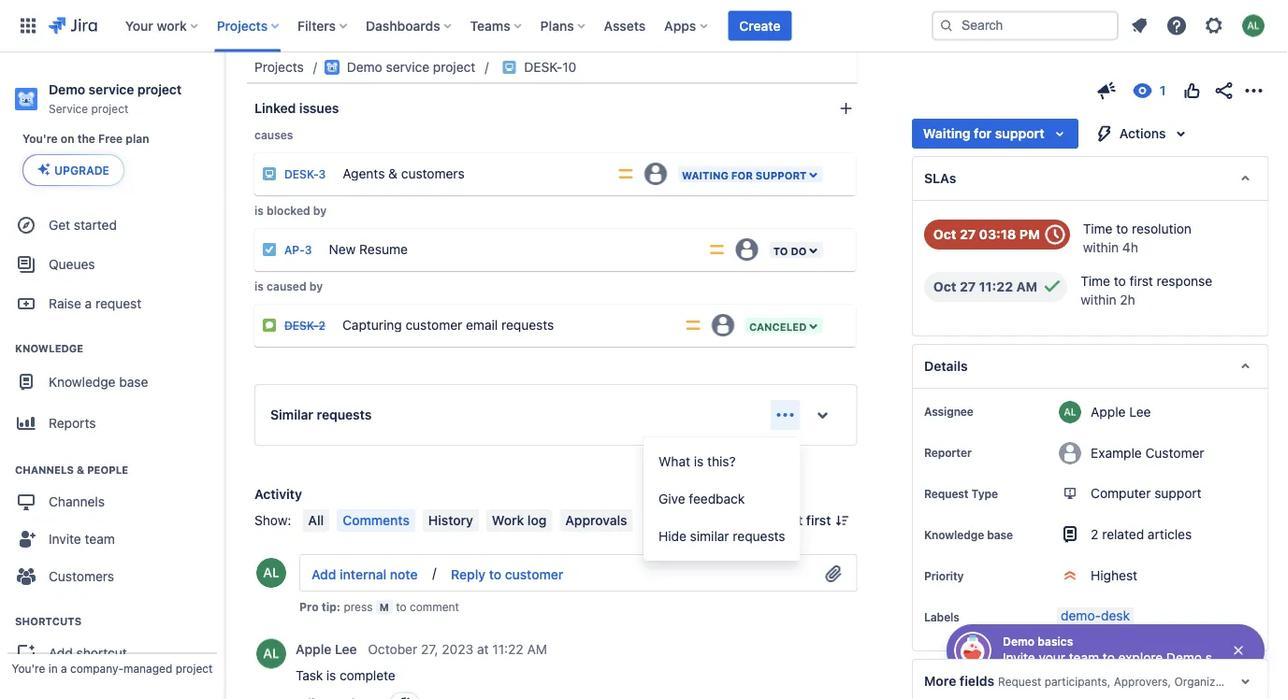 Task type: locate. For each thing, give the bounding box(es) containing it.
demo up service
[[49, 82, 85, 97]]

channels & people group
[[7, 444, 217, 602]]

support right for
[[995, 126, 1044, 141]]

4h
[[1122, 240, 1138, 255]]

is blocked by
[[254, 204, 327, 217]]

2 left related
[[1090, 527, 1098, 543]]

2 vertical spatial service
[[1205, 651, 1249, 666]]

issue type: service request image
[[262, 318, 277, 333]]

0 vertical spatial requests
[[501, 317, 554, 333]]

0 horizontal spatial a
[[61, 662, 67, 675]]

service left projec
[[1205, 651, 1249, 666]]

your profile and settings image
[[1242, 14, 1265, 37]]

1 horizontal spatial 3
[[319, 168, 326, 181]]

1 vertical spatial 27
[[959, 279, 975, 295]]

apple up task
[[296, 642, 331, 658]]

oct left 03:18
[[933, 227, 956, 242]]

invite team button
[[7, 521, 217, 559]]

27,
[[421, 642, 438, 658]]

1 horizontal spatial 11:22
[[978, 279, 1013, 295]]

1 horizontal spatial customer
[[505, 567, 563, 582]]

you're left on
[[22, 132, 58, 145]]

linked issues
[[254, 101, 339, 116]]

give feedback image
[[1095, 80, 1118, 102]]

2
[[319, 320, 326, 333], [1090, 527, 1098, 543]]

add attachment image
[[823, 563, 845, 586]]

3 left new
[[305, 244, 312, 257]]

jira image
[[49, 14, 97, 37], [49, 14, 97, 37]]

lee up example customer
[[1129, 404, 1150, 420]]

new
[[329, 241, 356, 257]]

labels
[[924, 611, 959, 624]]

knowledge up reports
[[49, 375, 116, 390]]

time up 'within 2h' button
[[1080, 274, 1110, 289]]

requests right similar
[[317, 407, 372, 423]]

2 oct from the top
[[933, 279, 956, 295]]

demo right demo service project image
[[347, 59, 382, 75]]

base
[[119, 375, 148, 390], [986, 529, 1012, 542]]

0 horizontal spatial service
[[89, 82, 134, 97]]

customer down log
[[505, 567, 563, 582]]

settings image
[[1203, 14, 1225, 37]]

you're
[[22, 132, 58, 145], [12, 662, 45, 675]]

waiting
[[923, 126, 970, 141]]

to left explore
[[1103, 651, 1115, 666]]

2 left capturing
[[319, 320, 326, 333]]

knowledge down raise
[[15, 343, 83, 355]]

show image
[[808, 400, 838, 430]]

service inside demo service project link
[[386, 59, 429, 75]]

invite left your
[[1003, 651, 1035, 666]]

oct 27 11:22 am
[[933, 279, 1037, 295]]

is right task
[[326, 668, 336, 683]]

appswitcher icon image
[[17, 14, 39, 37]]

to inside time to resolution within 4h
[[1116, 221, 1128, 237]]

channels & people
[[15, 465, 128, 477]]

desk- for 3
[[284, 168, 319, 181]]

first left "newest first" icon
[[806, 513, 831, 529]]

1 vertical spatial service
[[89, 82, 134, 97]]

1 vertical spatial base
[[986, 529, 1012, 542]]

project up plan
[[137, 82, 182, 97]]

what
[[658, 454, 690, 470]]

channels inside dropdown button
[[49, 495, 105, 510]]

time up within 4h button
[[1082, 221, 1112, 237]]

1 vertical spatial you're
[[12, 662, 45, 675]]

3 for new resume
[[305, 244, 312, 257]]

reply
[[451, 567, 486, 582]]

0 vertical spatial oct
[[933, 227, 956, 242]]

0 vertical spatial 27
[[959, 227, 975, 242]]

within left the 2h
[[1080, 292, 1116, 308]]

details
[[924, 359, 967, 374]]

assets
[[604, 18, 646, 33]]

desk- right the issue type: it help image
[[284, 168, 319, 181]]

notifications image
[[1128, 14, 1150, 37]]

11:22 right at
[[492, 642, 524, 658]]

to inside time to first response within 2h
[[1113, 274, 1125, 289]]

0 vertical spatial lee
[[1129, 404, 1150, 420]]

11:22 down 03:18
[[978, 279, 1013, 295]]

0 horizontal spatial group
[[7, 201, 217, 700]]

linked
[[254, 101, 296, 116]]

1 horizontal spatial knowledge base
[[924, 529, 1012, 542]]

1 horizontal spatial &
[[388, 166, 398, 181]]

by right the caused
[[309, 280, 323, 293]]

Search field
[[932, 11, 1119, 41]]

by
[[313, 204, 327, 217], [309, 280, 323, 293]]

2023
[[442, 642, 474, 658]]

2 vertical spatial requests
[[733, 529, 785, 544]]

1 vertical spatial knowledge
[[49, 375, 116, 390]]

am down pm
[[1016, 279, 1037, 295]]

desk- right it help icon
[[524, 59, 562, 75]]

service up free
[[89, 82, 134, 97]]

0 vertical spatial time
[[1082, 221, 1112, 237]]

desk-2
[[284, 320, 326, 333]]

1 horizontal spatial base
[[986, 529, 1012, 542]]

0 horizontal spatial am
[[527, 642, 547, 658]]

0 vertical spatial service
[[386, 59, 429, 75]]

to up 4h on the right of the page
[[1116, 221, 1128, 237]]

1 horizontal spatial lee
[[1129, 404, 1150, 420]]

1 vertical spatial am
[[527, 642, 547, 658]]

demo service project link
[[324, 56, 475, 79]]

0 horizontal spatial knowledge base
[[49, 375, 148, 390]]

1 vertical spatial within
[[1080, 292, 1116, 308]]

slas
[[924, 171, 956, 186]]

is left the caused
[[254, 280, 264, 293]]

0 vertical spatial base
[[119, 375, 148, 390]]

help image
[[1165, 14, 1188, 37]]

base up reports link
[[119, 375, 148, 390]]

1 horizontal spatial add
[[311, 567, 336, 582]]

1 vertical spatial priority: medium image
[[684, 316, 702, 335]]

task is complete
[[296, 668, 395, 683]]

27 left 03:18
[[959, 227, 975, 242]]

ap-3 link
[[284, 244, 312, 257]]

oct down oct 27 03:18 pm
[[933, 279, 956, 295]]

lee up task is complete
[[335, 642, 357, 658]]

causes
[[254, 128, 293, 141]]

0 vertical spatial knowledge base
[[49, 375, 148, 390]]

0 vertical spatial you're
[[22, 132, 58, 145]]

explore
[[1118, 651, 1163, 666]]

desk- right issue type: service request icon
[[284, 320, 319, 333]]

time inside time to first response within 2h
[[1080, 274, 1110, 289]]

1 vertical spatial knowledge base
[[924, 529, 1012, 542]]

teams
[[470, 18, 510, 33]]

channels down reports
[[15, 465, 74, 477]]

0 vertical spatial invite
[[49, 532, 81, 547]]

1 vertical spatial &
[[77, 465, 84, 477]]

resume
[[359, 241, 408, 257]]

to right reply
[[489, 567, 501, 582]]

0 horizontal spatial add
[[49, 646, 73, 662]]

company-
[[70, 662, 124, 675]]

add internal note
[[311, 567, 418, 582]]

service down dashboards popup button
[[386, 59, 429, 75]]

1 vertical spatial first
[[806, 513, 831, 529]]

team
[[85, 532, 115, 547], [1069, 651, 1099, 666]]

priority: medium image
[[708, 240, 727, 259], [684, 316, 702, 335]]

is
[[254, 204, 264, 217], [254, 280, 264, 293], [694, 454, 704, 470], [326, 668, 336, 683]]

raise a request link
[[7, 285, 217, 323]]

customer inside button
[[505, 567, 563, 582]]

requests down newest
[[733, 529, 785, 544]]

apple lee up task
[[296, 642, 357, 658]]

0 vertical spatial apple
[[1090, 404, 1125, 420]]

group containing what is this?
[[644, 438, 800, 561]]

desk- inside desk-10 link
[[524, 59, 562, 75]]

shortcuts group
[[7, 596, 217, 678]]

raise
[[49, 296, 81, 312]]

request
[[924, 487, 968, 500]]

by right blocked
[[313, 204, 327, 217]]

demo basics invite your team to explore demo service projec
[[1003, 635, 1287, 666]]

oct for oct 27 11:22 am
[[933, 279, 956, 295]]

/
[[429, 566, 440, 581]]

1 vertical spatial customer
[[505, 567, 563, 582]]

27 for 11:22
[[959, 279, 975, 295]]

pro
[[299, 601, 319, 614]]

0 vertical spatial within
[[1082, 240, 1118, 255]]

1 27 from the top
[[959, 227, 975, 242]]

issues
[[299, 101, 339, 116]]

2 horizontal spatial service
[[1205, 651, 1249, 666]]

projects up projects link
[[217, 18, 268, 33]]

priority: medium image
[[616, 165, 635, 183]]

similar requests
[[270, 407, 372, 423]]

knowledge base up priority pin to top. only you can see pinned fields. icon
[[924, 529, 1012, 542]]

0 horizontal spatial invite
[[49, 532, 81, 547]]

share image
[[1212, 80, 1235, 102]]

1 vertical spatial requests
[[317, 407, 372, 423]]

first inside button
[[806, 513, 831, 529]]

projects for the projects "dropdown button"
[[217, 18, 268, 33]]

0 vertical spatial a
[[85, 296, 92, 312]]

1 vertical spatial invite
[[1003, 651, 1035, 666]]

customer left email
[[405, 317, 462, 333]]

0 horizontal spatial 3
[[305, 244, 312, 257]]

desk-10 link
[[524, 56, 577, 79]]

27 down oct 27 03:18 pm
[[959, 279, 975, 295]]

1 vertical spatial by
[[309, 280, 323, 293]]

3 for agents & customers
[[319, 168, 326, 181]]

0 horizontal spatial base
[[119, 375, 148, 390]]

0 vertical spatial by
[[313, 204, 327, 217]]

all button
[[302, 510, 329, 532]]

menu bar containing all
[[299, 510, 637, 532]]

0 horizontal spatial apple
[[296, 642, 331, 658]]

feedback
[[689, 492, 745, 507]]

history button
[[423, 510, 479, 532]]

0 vertical spatial channels
[[15, 465, 74, 477]]

projects inside "dropdown button"
[[217, 18, 268, 33]]

priority
[[924, 570, 963, 583]]

at
[[477, 642, 489, 658]]

time to resolution within 4h
[[1082, 221, 1191, 255]]

0 vertical spatial team
[[85, 532, 115, 547]]

projects link
[[254, 56, 304, 79]]

banner
[[0, 0, 1287, 52]]

1 vertical spatial team
[[1069, 651, 1099, 666]]

demo inside demo service project service project
[[49, 82, 85, 97]]

1 vertical spatial a
[[61, 662, 67, 675]]

requests
[[501, 317, 554, 333], [317, 407, 372, 423], [733, 529, 785, 544]]

computer support
[[1090, 486, 1201, 501]]

support down customer
[[1154, 486, 1201, 501]]

reports
[[49, 416, 96, 431]]

demo
[[347, 59, 382, 75], [49, 82, 85, 97], [1003, 635, 1035, 648], [1166, 651, 1202, 666]]

time inside time to resolution within 4h
[[1082, 221, 1112, 237]]

0 vertical spatial customer
[[405, 317, 462, 333]]

apple lee up example
[[1090, 404, 1150, 420]]

1 horizontal spatial requests
[[501, 317, 554, 333]]

1 vertical spatial 3
[[305, 244, 312, 257]]

time
[[1082, 221, 1112, 237], [1080, 274, 1110, 289]]

you're on the free plan
[[22, 132, 149, 145]]

requests right email
[[501, 317, 554, 333]]

service for demo service project service project
[[89, 82, 134, 97]]

1 horizontal spatial first
[[1129, 274, 1153, 289]]

priority: medium image for new resume
[[708, 240, 727, 259]]

demo for demo basics invite your team to explore demo service projec
[[1003, 635, 1035, 648]]

1 vertical spatial channels
[[49, 495, 105, 510]]

1 vertical spatial apple
[[296, 642, 331, 658]]

within left 4h on the right of the page
[[1082, 240, 1118, 255]]

projects up linked
[[254, 59, 304, 75]]

banner containing your work
[[0, 0, 1287, 52]]

first
[[1129, 274, 1153, 289], [806, 513, 831, 529]]

support inside dropdown button
[[995, 126, 1044, 141]]

1 horizontal spatial service
[[386, 59, 429, 75]]

1 vertical spatial 11:22
[[492, 642, 524, 658]]

dashboards
[[366, 18, 440, 33]]

base inside knowledge group
[[119, 375, 148, 390]]

0 vertical spatial priority: medium image
[[708, 240, 727, 259]]

newest first image
[[835, 514, 850, 529]]

knowledge base up reports link
[[49, 375, 148, 390]]

channels down channels & people
[[49, 495, 105, 510]]

knowledge inside knowledge base link
[[49, 375, 116, 390]]

3 left agents
[[319, 168, 326, 181]]

approvals
[[565, 513, 627, 529]]

first up the 2h
[[1129, 274, 1153, 289]]

you're left in
[[12, 662, 45, 675]]

0 vertical spatial am
[[1016, 279, 1037, 295]]

0 vertical spatial &
[[388, 166, 398, 181]]

0 vertical spatial support
[[995, 126, 1044, 141]]

0 horizontal spatial apple lee
[[296, 642, 357, 658]]

add for add internal note
[[311, 567, 336, 582]]

time for time to first response within 2h
[[1080, 274, 1110, 289]]

example customer
[[1090, 445, 1204, 461]]

2h
[[1119, 292, 1135, 308]]

& left people at bottom
[[77, 465, 84, 477]]

0 horizontal spatial &
[[77, 465, 84, 477]]

create
[[739, 18, 781, 33]]

to inside button
[[489, 567, 501, 582]]

channels
[[15, 465, 74, 477], [49, 495, 105, 510]]

0 vertical spatial desk-
[[524, 59, 562, 75]]

1 oct from the top
[[933, 227, 956, 242]]

am right at
[[527, 642, 547, 658]]

base down "type"
[[986, 529, 1012, 542]]

1 horizontal spatial apple lee
[[1090, 404, 1150, 420]]

service for demo service project
[[386, 59, 429, 75]]

your work button
[[119, 11, 206, 41]]

group
[[7, 201, 217, 700], [644, 438, 800, 561]]

1 horizontal spatial team
[[1069, 651, 1099, 666]]

1 vertical spatial oct
[[933, 279, 956, 295]]

add up in
[[49, 646, 73, 662]]

0 vertical spatial projects
[[217, 18, 268, 33]]

1 vertical spatial add
[[49, 646, 73, 662]]

0 vertical spatial 3
[[319, 168, 326, 181]]

0 horizontal spatial support
[[995, 126, 1044, 141]]

create button
[[728, 11, 792, 41]]

am
[[1016, 279, 1037, 295], [527, 642, 547, 658]]

service inside demo service project service project
[[89, 82, 134, 97]]

1 vertical spatial support
[[1154, 486, 1201, 501]]

to right m
[[396, 601, 406, 614]]

add inside button
[[311, 567, 336, 582]]

2 vertical spatial knowledge
[[924, 529, 984, 542]]

2 27 from the top
[[959, 279, 975, 295]]

add up the tip:
[[311, 567, 336, 582]]

1 horizontal spatial a
[[85, 296, 92, 312]]

& right agents
[[388, 166, 398, 181]]

1 vertical spatial projects
[[254, 59, 304, 75]]

to up the 2h
[[1113, 274, 1125, 289]]

hide
[[658, 529, 686, 544]]

invite inside the demo basics invite your team to explore demo service projec
[[1003, 651, 1035, 666]]

in
[[48, 662, 58, 675]]

1 horizontal spatial 2
[[1090, 527, 1098, 543]]

a right in
[[61, 662, 67, 675]]

knowledge
[[15, 343, 83, 355], [49, 375, 116, 390], [924, 529, 984, 542]]

0 horizontal spatial first
[[806, 513, 831, 529]]

you're for you're in a company-managed project
[[12, 662, 45, 675]]

add inside button
[[49, 646, 73, 662]]

profile image of apple lee image
[[256, 559, 286, 588]]

team right your
[[1069, 651, 1099, 666]]

0 vertical spatial first
[[1129, 274, 1153, 289]]

apple up example
[[1090, 404, 1125, 420]]

1 horizontal spatial invite
[[1003, 651, 1035, 666]]

1 horizontal spatial group
[[644, 438, 800, 561]]

raise a request
[[49, 296, 141, 312]]

demo left basics
[[1003, 635, 1035, 648]]

0 horizontal spatial team
[[85, 532, 115, 547]]

1 vertical spatial lee
[[335, 642, 357, 658]]

request
[[95, 296, 141, 312]]

0 horizontal spatial priority: medium image
[[684, 316, 702, 335]]

0 horizontal spatial customer
[[405, 317, 462, 333]]

& inside group
[[77, 465, 84, 477]]

a right raise
[[85, 296, 92, 312]]

to for resolution
[[1116, 221, 1128, 237]]

team down channels dropdown button
[[85, 532, 115, 547]]

team inside the demo basics invite your team to explore demo service projec
[[1069, 651, 1099, 666]]

add shortcut button
[[7, 635, 217, 673]]

invite up customers
[[49, 532, 81, 547]]

1 horizontal spatial priority: medium image
[[708, 240, 727, 259]]

projects button
[[211, 11, 286, 41]]

2 horizontal spatial requests
[[733, 529, 785, 544]]

priority pin to top. only you can see pinned fields. image
[[967, 569, 982, 584]]

october
[[368, 642, 417, 658]]

ap-
[[284, 244, 305, 257]]

more fields element
[[911, 659, 1268, 700]]

menu bar
[[299, 510, 637, 532]]

fields
[[959, 674, 994, 689]]

knowledge down request type at the bottom right of page
[[924, 529, 984, 542]]



Task type: describe. For each thing, give the bounding box(es) containing it.
0 vertical spatial 2
[[319, 320, 326, 333]]

pro tip: press m to comment
[[299, 601, 459, 614]]

priority: medium image for capturing customer email requests
[[684, 316, 702, 335]]

new resume link
[[321, 231, 700, 269]]

primary element
[[11, 0, 932, 52]]

apps button
[[659, 11, 715, 41]]

demo service project
[[347, 59, 475, 75]]

desk- for 2
[[284, 320, 319, 333]]

basics
[[1038, 635, 1073, 648]]

hide similar requests link
[[644, 518, 800, 556]]

activity
[[254, 487, 302, 502]]

actions button
[[1085, 119, 1199, 149]]

close image
[[1231, 644, 1246, 658]]

press
[[344, 601, 373, 614]]

apps
[[664, 18, 696, 33]]

copy link to issue image
[[573, 59, 588, 74]]

get started link
[[7, 207, 217, 244]]

customers link
[[7, 559, 217, 596]]

get started
[[49, 218, 117, 233]]

desk-10
[[524, 59, 577, 75]]

1 horizontal spatial am
[[1016, 279, 1037, 295]]

on
[[61, 132, 74, 145]]

clockicon image
[[1039, 220, 1069, 250]]

within inside time to first response within 2h
[[1080, 292, 1116, 308]]

tip:
[[321, 601, 340, 614]]

caused
[[267, 280, 306, 293]]

channels for channels & people
[[15, 465, 74, 477]]

add reaction image
[[397, 696, 412, 700]]

by for capturing customer email requests
[[309, 280, 323, 293]]

invite inside invite team dropdown button
[[49, 532, 81, 547]]

project right managed
[[176, 662, 213, 675]]

free
[[98, 132, 123, 145]]

add for add shortcut
[[49, 646, 73, 662]]

team inside dropdown button
[[85, 532, 115, 547]]

slas element
[[911, 156, 1268, 201]]

capturing
[[342, 317, 402, 333]]

& for channels
[[77, 465, 84, 477]]

your
[[125, 18, 153, 33]]

similar
[[690, 529, 729, 544]]

response
[[1156, 274, 1212, 289]]

10
[[562, 59, 577, 75]]

queues link
[[7, 244, 217, 285]]

your
[[1039, 651, 1065, 666]]

0 horizontal spatial 11:22
[[492, 642, 524, 658]]

is left blocked
[[254, 204, 264, 217]]

agents
[[343, 166, 385, 181]]

within 2h button
[[1080, 291, 1135, 310]]

more
[[924, 674, 956, 689]]

newest
[[756, 513, 803, 529]]

assignee
[[924, 405, 973, 418]]

first inside time to first response within 2h
[[1129, 274, 1153, 289]]

actions
[[1119, 126, 1166, 141]]

sidebar navigation image
[[204, 75, 245, 112]]

demo right explore
[[1166, 651, 1202, 666]]

all
[[308, 513, 324, 529]]

is left this?
[[694, 454, 704, 470]]

is caused by
[[254, 280, 323, 293]]

2 related articles
[[1090, 527, 1191, 543]]

projects for projects link
[[254, 59, 304, 75]]

internal
[[340, 567, 386, 582]]

articles
[[1147, 527, 1191, 543]]

assets link
[[598, 11, 651, 41]]

desk-2 link
[[284, 320, 326, 333]]

work
[[492, 513, 524, 529]]

shortcuts
[[15, 616, 81, 628]]

issue type: task image
[[262, 242, 277, 257]]

email
[[466, 317, 498, 333]]

history
[[428, 513, 473, 529]]

teams button
[[465, 11, 529, 41]]

within inside time to resolution within 4h
[[1082, 240, 1118, 255]]

demo service project image
[[324, 60, 339, 75]]

actions image
[[1242, 80, 1265, 102]]

0 vertical spatial apple lee
[[1090, 404, 1150, 420]]

vote options: no one has voted for this issue yet. image
[[1180, 80, 1203, 102]]

pm
[[1019, 227, 1039, 242]]

demo for demo service project service project
[[49, 82, 85, 97]]

demo service project service project
[[49, 82, 182, 115]]

reply to customer button
[[440, 560, 575, 590]]

comments button
[[337, 510, 415, 532]]

people
[[87, 465, 128, 477]]

oct 27 03:18 pm
[[933, 227, 1039, 242]]

work log button
[[486, 510, 552, 532]]

capturing customer email requests link
[[335, 307, 676, 344]]

waiting for support button
[[911, 119, 1078, 149]]

27 for 03:18
[[959, 227, 975, 242]]

time for time to resolution within 4h
[[1082, 221, 1112, 237]]

filters button
[[292, 11, 355, 41]]

you're in a company-managed project
[[12, 662, 213, 675]]

type
[[971, 487, 997, 500]]

started
[[74, 218, 117, 233]]

to for customer
[[489, 567, 501, 582]]

knowledge base inside knowledge base link
[[49, 375, 148, 390]]

1 vertical spatial 2
[[1090, 527, 1098, 543]]

you're for you're on the free plan
[[22, 132, 58, 145]]

1 horizontal spatial support
[[1154, 486, 1201, 501]]

service inside the demo basics invite your team to explore demo service projec
[[1205, 651, 1249, 666]]

issue type: it help image
[[262, 167, 277, 182]]

demo for demo service project
[[347, 59, 382, 75]]

time to first response within 2h
[[1080, 274, 1212, 308]]

plan
[[126, 132, 149, 145]]

oct for oct 27 03:18 pm
[[933, 227, 956, 242]]

plans
[[540, 18, 574, 33]]

by for new resume
[[313, 204, 327, 217]]

group containing get started
[[7, 201, 217, 700]]

blocked
[[267, 204, 310, 217]]

& for agents
[[388, 166, 398, 181]]

project down primary element
[[433, 59, 475, 75]]

comment
[[410, 601, 459, 614]]

resolution
[[1131, 221, 1191, 237]]

to for first
[[1113, 274, 1125, 289]]

details element
[[911, 344, 1268, 389]]

example
[[1090, 445, 1141, 461]]

channels for channels
[[49, 495, 105, 510]]

labels pin to top. only you can see pinned fields. image
[[963, 610, 978, 625]]

capturing customer email requests
[[342, 317, 554, 333]]

0 vertical spatial 11:22
[[978, 279, 1013, 295]]

dashboards button
[[360, 11, 459, 41]]

1 horizontal spatial apple
[[1090, 404, 1125, 420]]

0 horizontal spatial lee
[[335, 642, 357, 658]]

search image
[[939, 18, 954, 33]]

0 vertical spatial knowledge
[[15, 343, 83, 355]]

get
[[49, 218, 70, 233]]

it help image
[[502, 60, 517, 75]]

agents & customers link
[[335, 155, 609, 193]]

filters
[[298, 18, 336, 33]]

reply to customer
[[451, 567, 563, 582]]

within 4h button
[[1082, 239, 1138, 257]]

desk- for 10
[[524, 59, 562, 75]]

to inside the demo basics invite your team to explore demo service projec
[[1103, 651, 1115, 666]]

give feedback
[[658, 492, 745, 507]]

agents & customers
[[343, 166, 465, 181]]

link an issue image
[[838, 101, 853, 116]]

0 horizontal spatial requests
[[317, 407, 372, 423]]

plans button
[[535, 11, 593, 41]]

the
[[77, 132, 95, 145]]

new resume
[[329, 241, 408, 257]]

related
[[1102, 527, 1144, 543]]

knowledge group
[[7, 323, 217, 450]]

project up free
[[91, 102, 128, 115]]



Task type: vqa. For each thing, say whether or not it's contained in the screenshot.
first Oct from the bottom of the page
yes



